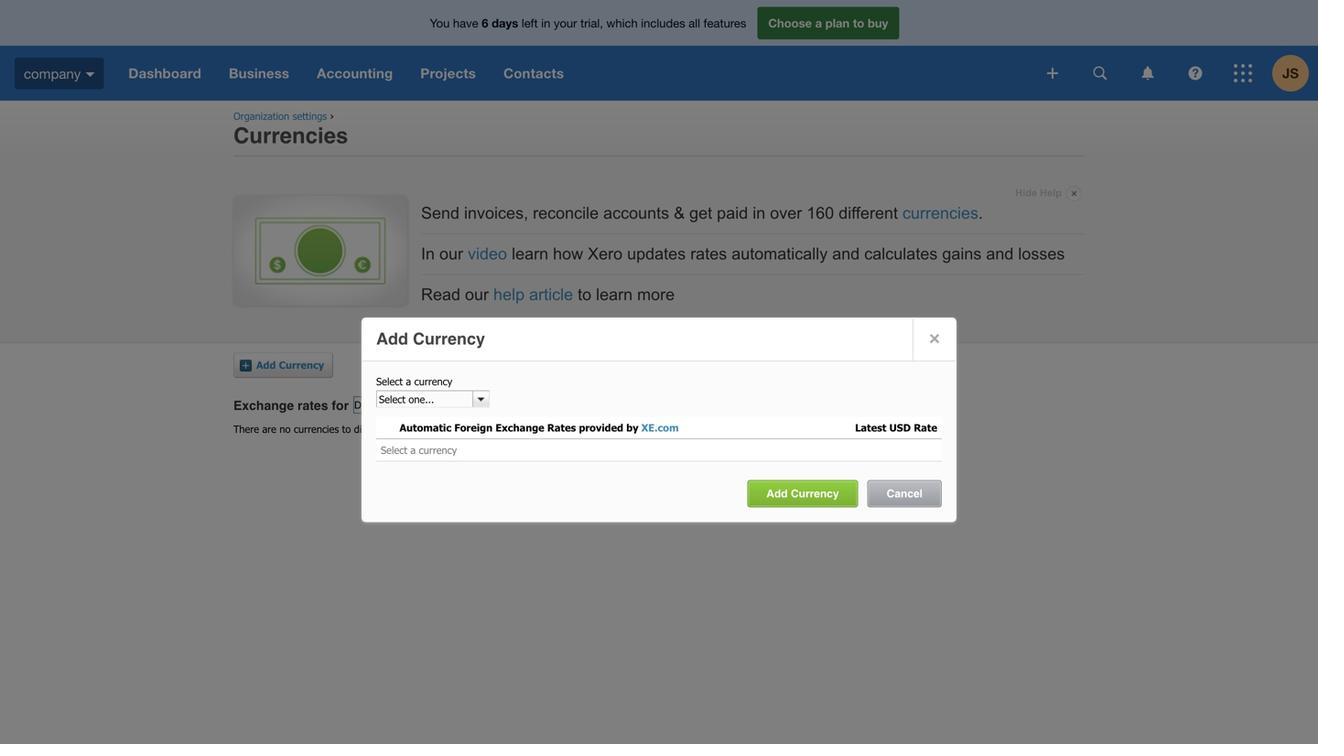 Task type: vqa. For each thing, say whether or not it's contained in the screenshot.
middle the to
yes



Task type: locate. For each thing, give the bounding box(es) containing it.
video
[[468, 245, 507, 263]]

in right paid
[[753, 204, 766, 223]]

2 and from the left
[[987, 245, 1014, 263]]

1 horizontal spatial rates
[[691, 245, 727, 263]]

and
[[833, 245, 860, 263], [987, 245, 1014, 263]]

organization
[[234, 110, 290, 122]]

paid
[[717, 204, 748, 223]]

add currency link
[[240, 352, 334, 378], [755, 481, 858, 507]]

1 vertical spatial add currency link
[[755, 481, 858, 507]]

choose
[[769, 16, 812, 30]]

automatically
[[732, 245, 828, 263]]

1 vertical spatial learn
[[596, 285, 633, 304]]

foreign
[[455, 422, 493, 434]]

currency up automatic in the bottom left of the page
[[415, 375, 453, 388]]

includes
[[641, 16, 686, 30]]

hide help
[[1016, 187, 1062, 199]]

1 vertical spatial our
[[465, 285, 489, 304]]

1 vertical spatial exchange
[[496, 422, 545, 434]]

currency left cancel
[[791, 488, 839, 500]]

2 horizontal spatial to
[[853, 16, 865, 30]]

currencies
[[234, 123, 348, 148]]

0 horizontal spatial svg image
[[85, 72, 95, 77]]

display.
[[354, 423, 387, 435]]

exchange left rates
[[496, 422, 545, 434]]

to inside the js banner
[[853, 16, 865, 30]]

help article link
[[494, 285, 573, 304]]

to left display.
[[342, 423, 351, 435]]

0 horizontal spatial add
[[256, 359, 276, 371]]

1 vertical spatial in
[[753, 204, 766, 223]]

None text field
[[377, 391, 473, 407]]

svg image
[[1234, 64, 1253, 82], [1142, 66, 1154, 80], [1189, 66, 1203, 80], [1048, 68, 1059, 79]]

currency down read in the left top of the page
[[413, 330, 485, 348]]

1 horizontal spatial and
[[987, 245, 1014, 263]]

0 vertical spatial to
[[853, 16, 865, 30]]

hide
[[1016, 187, 1038, 199]]

select up exchange rates for text field
[[376, 375, 403, 388]]

rates down send invoices, reconcile accounts & get paid in over 160 different currencies .
[[691, 245, 727, 263]]

0 vertical spatial add
[[376, 330, 408, 348]]

company
[[24, 65, 81, 81]]

in
[[541, 16, 551, 30], [753, 204, 766, 223]]

currencies link
[[903, 204, 979, 223]]

are
[[262, 423, 277, 435]]

currency
[[413, 330, 485, 348], [279, 359, 324, 371], [791, 488, 839, 500]]

left
[[522, 16, 538, 30]]

video link
[[468, 245, 507, 263]]

0 horizontal spatial rates
[[298, 398, 328, 413]]

0 vertical spatial add currency
[[376, 330, 485, 348]]

exchange up are
[[234, 398, 294, 413]]

1 horizontal spatial add currency
[[376, 330, 485, 348]]

read
[[421, 285, 461, 304]]

trial,
[[581, 16, 603, 30]]

read our help article to learn more
[[421, 285, 675, 304]]

a up exchange rates for text field
[[406, 375, 411, 388]]

›
[[330, 110, 334, 122]]

0 vertical spatial select
[[376, 375, 403, 388]]

learn down xero
[[596, 285, 633, 304]]

1 and from the left
[[833, 245, 860, 263]]

1 vertical spatial a
[[406, 375, 411, 388]]

organization settings › currencies
[[234, 110, 348, 148]]

a down automatic in the bottom left of the page
[[411, 444, 416, 457]]

a
[[816, 16, 822, 30], [406, 375, 411, 388], [411, 444, 416, 457]]

select a currency
[[376, 375, 453, 388], [381, 444, 457, 457]]

0 vertical spatial currency
[[413, 330, 485, 348]]

to right 'article'
[[578, 285, 592, 304]]

rates
[[548, 422, 576, 434]]

and down different
[[833, 245, 860, 263]]

rates
[[691, 245, 727, 263], [298, 398, 328, 413]]

currency up exchange rates for
[[279, 359, 324, 371]]

which
[[607, 16, 638, 30]]

select a currency down automatic in the bottom left of the page
[[381, 444, 457, 457]]

organization settings link
[[234, 110, 327, 122]]

losses
[[1019, 245, 1065, 263]]

1 horizontal spatial add
[[376, 330, 408, 348]]

0 horizontal spatial our
[[440, 245, 463, 263]]

6
[[482, 16, 489, 30]]

in right "left"
[[541, 16, 551, 30]]

0 horizontal spatial currencies
[[294, 423, 339, 435]]

.
[[979, 204, 984, 223]]

1 horizontal spatial currencies
[[903, 204, 979, 223]]

1 vertical spatial select a currency
[[381, 444, 457, 457]]

our left help
[[465, 285, 489, 304]]

1 horizontal spatial svg image
[[1094, 66, 1108, 80]]

0 horizontal spatial in
[[541, 16, 551, 30]]

0 horizontal spatial and
[[833, 245, 860, 263]]

1 horizontal spatial to
[[578, 285, 592, 304]]

no
[[280, 423, 291, 435]]

currency down automatic in the bottom left of the page
[[419, 444, 457, 457]]

1 horizontal spatial add currency link
[[755, 481, 858, 507]]

select a currency up exchange rates for text field
[[376, 375, 453, 388]]

all
[[689, 16, 701, 30]]

1 vertical spatial to
[[578, 285, 592, 304]]

add currency
[[376, 330, 485, 348], [256, 359, 324, 371], [767, 488, 839, 500]]

usd
[[890, 422, 911, 434]]

a left plan
[[816, 16, 822, 30]]

exchange
[[234, 398, 294, 413], [496, 422, 545, 434]]

currencies right no
[[294, 423, 339, 435]]

our right in
[[440, 245, 463, 263]]

0 vertical spatial currency
[[415, 375, 453, 388]]

to for there are no currencies to display.
[[342, 423, 351, 435]]

1 horizontal spatial learn
[[596, 285, 633, 304]]

0 vertical spatial add currency link
[[240, 352, 334, 378]]

help
[[494, 285, 525, 304]]

to left buy
[[853, 16, 865, 30]]

Exchange rates for text field
[[354, 397, 416, 414]]

2 vertical spatial a
[[411, 444, 416, 457]]

svg image
[[1094, 66, 1108, 80], [85, 72, 95, 77]]

have
[[453, 16, 479, 30]]

reconcile
[[533, 204, 599, 223]]

a inside the js banner
[[816, 16, 822, 30]]

0 horizontal spatial add currency link
[[240, 352, 334, 378]]

1 vertical spatial rates
[[298, 398, 328, 413]]

features
[[704, 16, 747, 30]]

select down display.
[[381, 444, 408, 457]]

rates up 'there are no currencies to display.'
[[298, 398, 328, 413]]

160
[[807, 204, 835, 223]]

0 vertical spatial a
[[816, 16, 822, 30]]

add
[[376, 330, 408, 348], [256, 359, 276, 371], [767, 488, 788, 500]]

for
[[332, 398, 349, 413]]

js button
[[1273, 46, 1319, 101]]

1 vertical spatial currencies
[[294, 423, 339, 435]]

0 vertical spatial learn
[[512, 245, 549, 263]]

exchange rates for
[[234, 398, 349, 413]]

cancel
[[887, 488, 923, 500]]

0 vertical spatial our
[[440, 245, 463, 263]]

and right gains
[[987, 245, 1014, 263]]

our
[[440, 245, 463, 263], [465, 285, 489, 304]]

in
[[421, 245, 435, 263]]

over
[[770, 204, 802, 223]]

currencies
[[903, 204, 979, 223], [294, 423, 339, 435]]

1 horizontal spatial exchange
[[496, 422, 545, 434]]

by
[[627, 422, 639, 434]]

select
[[376, 375, 403, 388], [381, 444, 408, 457]]

currencies up gains
[[903, 204, 979, 223]]

0 vertical spatial exchange
[[234, 398, 294, 413]]

0 horizontal spatial to
[[342, 423, 351, 435]]

2 horizontal spatial currency
[[791, 488, 839, 500]]

2 horizontal spatial add
[[767, 488, 788, 500]]

svg image inside company popup button
[[85, 72, 95, 77]]

there
[[234, 423, 259, 435]]

our for read
[[465, 285, 489, 304]]

to
[[853, 16, 865, 30], [578, 285, 592, 304], [342, 423, 351, 435]]

learn
[[512, 245, 549, 263], [596, 285, 633, 304]]

1 horizontal spatial our
[[465, 285, 489, 304]]

0 horizontal spatial currency
[[279, 359, 324, 371]]

0 horizontal spatial add currency
[[256, 359, 324, 371]]

currency
[[415, 375, 453, 388], [419, 444, 457, 457]]

our for in
[[440, 245, 463, 263]]

0 vertical spatial select a currency
[[376, 375, 453, 388]]

2 vertical spatial add currency
[[767, 488, 839, 500]]

provided
[[579, 422, 624, 434]]

learn left how
[[512, 245, 549, 263]]

1 vertical spatial currency
[[419, 444, 457, 457]]

settings
[[293, 110, 327, 122]]

2 vertical spatial to
[[342, 423, 351, 435]]

rate
[[914, 422, 938, 434]]

0 horizontal spatial learn
[[512, 245, 549, 263]]

0 vertical spatial in
[[541, 16, 551, 30]]

to for read our help article to learn more
[[578, 285, 592, 304]]



Task type: describe. For each thing, give the bounding box(es) containing it.
js banner
[[0, 0, 1319, 101]]

help
[[1040, 187, 1062, 199]]

xero
[[588, 245, 623, 263]]

1 vertical spatial select
[[381, 444, 408, 457]]

different
[[839, 204, 898, 223]]

automatic foreign exchange rates provided by xe.com
[[400, 422, 679, 434]]

latest usd rate
[[856, 422, 938, 434]]

send invoices, reconcile accounts & get paid in over 160 different currencies .
[[421, 204, 984, 223]]

you
[[430, 16, 450, 30]]

buy
[[868, 16, 889, 30]]

1 horizontal spatial in
[[753, 204, 766, 223]]

0 vertical spatial currencies
[[903, 204, 979, 223]]

1 vertical spatial currency
[[279, 359, 324, 371]]

send
[[421, 204, 460, 223]]

automatic
[[400, 422, 452, 434]]

calculates
[[865, 245, 938, 263]]

xe.com
[[642, 422, 679, 434]]

0 horizontal spatial exchange
[[234, 398, 294, 413]]

1 vertical spatial add currency
[[256, 359, 324, 371]]

latest
[[856, 422, 887, 434]]

company button
[[0, 46, 115, 101]]

you have 6 days left in your trial, which includes all features
[[430, 16, 747, 30]]

days
[[492, 16, 519, 30]]

article
[[529, 285, 573, 304]]

choose a plan to buy
[[769, 16, 889, 30]]

2 horizontal spatial add currency
[[767, 488, 839, 500]]

xe.com link
[[642, 422, 679, 434]]

cancel link
[[875, 481, 941, 507]]

your
[[554, 16, 577, 30]]

js
[[1283, 65, 1300, 82]]

in our video learn how xero updates rates automatically and calculates gains and losses
[[421, 245, 1065, 263]]

1 vertical spatial add
[[256, 359, 276, 371]]

hide help link
[[1016, 182, 1082, 204]]

plan
[[826, 16, 850, 30]]

invoices,
[[464, 204, 528, 223]]

0 vertical spatial rates
[[691, 245, 727, 263]]

in inside the js banner
[[541, 16, 551, 30]]

gains
[[943, 245, 982, 263]]

updates
[[627, 245, 686, 263]]

get
[[690, 204, 713, 223]]

accounts
[[604, 204, 670, 223]]

more
[[638, 285, 675, 304]]

how
[[553, 245, 583, 263]]

there are no currencies to display.
[[234, 423, 387, 435]]

2 vertical spatial add
[[767, 488, 788, 500]]

2 vertical spatial currency
[[791, 488, 839, 500]]

1 horizontal spatial currency
[[413, 330, 485, 348]]

&
[[674, 204, 685, 223]]



